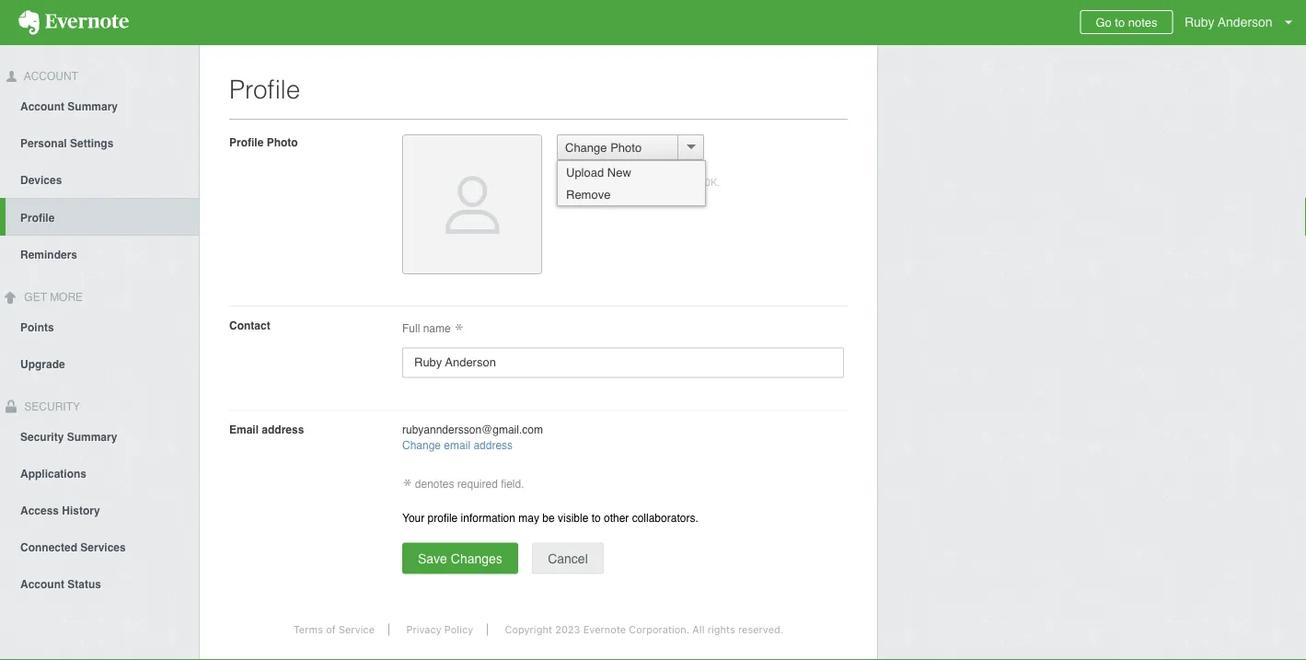 Task type: vqa. For each thing, say whether or not it's contained in the screenshot.
Security Summary Summary
yes



Task type: describe. For each thing, give the bounding box(es) containing it.
.jpg,
[[557, 177, 576, 188]]

reserved.
[[738, 624, 784, 636]]

anderson
[[1218, 15, 1273, 29]]

notes
[[1129, 15, 1158, 29]]

security summary
[[20, 430, 117, 443]]

ruby anderson link
[[1180, 0, 1306, 45]]

profile
[[428, 511, 458, 524]]

change inside rubyanndersson@gmail.com change email address
[[402, 439, 441, 452]]

profile for profile link
[[20, 212, 55, 224]]

summary for security summary
[[67, 430, 117, 443]]

profile for profile photo
[[229, 136, 264, 149]]

upgrade
[[20, 358, 65, 371]]

full
[[402, 322, 420, 335]]

terms
[[294, 624, 323, 636]]

go to notes link
[[1080, 10, 1173, 34]]

account status link
[[0, 565, 199, 602]]

personal
[[20, 137, 67, 150]]

history
[[62, 504, 100, 517]]

email
[[229, 423, 259, 436]]

upload
[[566, 165, 604, 179]]

contact
[[229, 319, 270, 332]]

address inside rubyanndersson@gmail.com change email address
[[474, 439, 513, 452]]

terms of service
[[294, 624, 375, 636]]

.gif,
[[579, 177, 595, 188]]

file
[[657, 177, 670, 188]]

access history link
[[0, 491, 199, 528]]

applications
[[20, 467, 87, 480]]

may
[[519, 511, 539, 524]]

information
[[461, 511, 516, 524]]

account summary link
[[0, 87, 199, 124]]

field.
[[501, 478, 524, 491]]

more
[[50, 291, 83, 304]]

access history
[[20, 504, 100, 517]]

700k.
[[694, 177, 720, 188]]

corporation.
[[629, 624, 690, 636]]

security for security
[[21, 400, 80, 413]]

settings
[[70, 137, 114, 150]]

reminders link
[[0, 235, 199, 272]]

go
[[1096, 15, 1112, 29]]

collaborators.
[[632, 511, 699, 524]]

terms of service link
[[280, 624, 389, 636]]

required
[[457, 478, 498, 491]]

points
[[20, 321, 54, 334]]

full name
[[402, 322, 454, 335]]

change email address link
[[402, 439, 513, 452]]

go to notes
[[1096, 15, 1158, 29]]

service
[[339, 624, 375, 636]]

remove
[[566, 187, 611, 201]]

services
[[80, 541, 126, 554]]

name
[[423, 322, 451, 335]]

get
[[24, 291, 47, 304]]

ruby
[[1185, 15, 1215, 29]]

upload new remove
[[566, 165, 631, 201]]

access
[[20, 504, 59, 517]]

email
[[444, 439, 470, 452]]

.png.
[[610, 177, 632, 188]]

1 horizontal spatial change
[[565, 140, 607, 154]]

be
[[543, 511, 555, 524]]

0 vertical spatial profile
[[229, 75, 300, 104]]



Task type: locate. For each thing, give the bounding box(es) containing it.
summary up "personal settings" link
[[68, 100, 118, 113]]

of
[[326, 624, 336, 636]]

all
[[693, 624, 705, 636]]

0 vertical spatial account
[[21, 70, 78, 83]]

None submit
[[402, 543, 518, 574], [532, 543, 604, 574], [402, 543, 518, 574], [532, 543, 604, 574]]

size
[[673, 177, 691, 188]]

.jpg, .gif, or .png. max file size 700k.
[[557, 177, 720, 188]]

profile photo
[[229, 136, 298, 149]]

security
[[21, 400, 80, 413], [20, 430, 64, 443]]

change photo
[[565, 140, 642, 154]]

1 vertical spatial account
[[20, 100, 64, 113]]

0 vertical spatial summary
[[68, 100, 118, 113]]

visible
[[558, 511, 589, 524]]

account up account summary
[[21, 70, 78, 83]]

connected
[[20, 541, 77, 554]]

upgrade link
[[0, 345, 199, 382]]

connected services
[[20, 541, 126, 554]]

0 horizontal spatial change
[[402, 439, 441, 452]]

devices link
[[0, 161, 199, 198]]

2 vertical spatial account
[[20, 578, 64, 590]]

photo for change photo
[[611, 140, 642, 154]]

profile
[[229, 75, 300, 104], [229, 136, 264, 149], [20, 212, 55, 224]]

denotes
[[415, 478, 454, 491]]

change
[[565, 140, 607, 154], [402, 439, 441, 452]]

security up "security summary"
[[21, 400, 80, 413]]

status
[[68, 578, 101, 590]]

policy
[[444, 624, 473, 636]]

to left other
[[592, 511, 601, 524]]

connected services link
[[0, 528, 199, 565]]

your profile information may be visible to other collaborators.
[[402, 511, 699, 524]]

security summary link
[[0, 417, 199, 454]]

1 vertical spatial summary
[[67, 430, 117, 443]]

photo for profile photo
[[267, 136, 298, 149]]

other
[[604, 511, 629, 524]]

1 vertical spatial to
[[592, 511, 601, 524]]

1 horizontal spatial address
[[474, 439, 513, 452]]

evernote
[[583, 624, 626, 636]]

0 vertical spatial address
[[262, 423, 304, 436]]

reminders
[[20, 248, 77, 261]]

Full name text field
[[402, 347, 844, 378]]

evernote image
[[0, 10, 147, 35]]

rubyanndersson@gmail.com
[[402, 423, 543, 436]]

account for account status
[[20, 578, 64, 590]]

security for security summary
[[20, 430, 64, 443]]

summary
[[68, 100, 118, 113], [67, 430, 117, 443]]

0 horizontal spatial photo
[[267, 136, 298, 149]]

change up upload
[[565, 140, 607, 154]]

0 vertical spatial security
[[21, 400, 80, 413]]

copyright 2023 evernote corporation. all rights reserved.
[[505, 624, 784, 636]]

1 vertical spatial security
[[20, 430, 64, 443]]

account status
[[20, 578, 101, 590]]

address down rubyanndersson@gmail.com
[[474, 439, 513, 452]]

security up 'applications'
[[20, 430, 64, 443]]

account for account
[[21, 70, 78, 83]]

2 vertical spatial profile
[[20, 212, 55, 224]]

1 vertical spatial address
[[474, 439, 513, 452]]

1 vertical spatial change
[[402, 439, 441, 452]]

copyright
[[505, 624, 552, 636]]

to
[[1115, 15, 1125, 29], [592, 511, 601, 524]]

0 vertical spatial to
[[1115, 15, 1125, 29]]

personal settings link
[[0, 124, 199, 161]]

new
[[607, 165, 631, 179]]

personal settings
[[20, 137, 114, 150]]

summary inside account summary link
[[68, 100, 118, 113]]

summary for account summary
[[68, 100, 118, 113]]

rights
[[708, 624, 735, 636]]

email address
[[229, 423, 304, 436]]

denotes required field.
[[412, 478, 524, 491]]

points link
[[0, 308, 199, 345]]

ruby anderson
[[1185, 15, 1273, 29]]

0 horizontal spatial to
[[592, 511, 601, 524]]

account
[[21, 70, 78, 83], [20, 100, 64, 113], [20, 578, 64, 590]]

privacy policy
[[406, 624, 473, 636]]

privacy
[[406, 624, 442, 636]]

summary inside security summary link
[[67, 430, 117, 443]]

account for account summary
[[20, 100, 64, 113]]

account down connected
[[20, 578, 64, 590]]

address right email
[[262, 423, 304, 436]]

your
[[402, 511, 425, 524]]

1 vertical spatial profile
[[229, 136, 264, 149]]

evernote link
[[0, 0, 147, 45]]

summary up applications link
[[67, 430, 117, 443]]

applications link
[[0, 454, 199, 491]]

profile link
[[6, 198, 199, 235]]

account up personal
[[20, 100, 64, 113]]

privacy policy link
[[393, 624, 488, 636]]

rubyanndersson@gmail.com change email address
[[402, 423, 543, 452]]

change left 'email'
[[402, 439, 441, 452]]

or
[[598, 177, 607, 188]]

get more
[[21, 291, 83, 304]]

1 horizontal spatial to
[[1115, 15, 1125, 29]]

0 vertical spatial change
[[565, 140, 607, 154]]

1 horizontal spatial photo
[[611, 140, 642, 154]]

address
[[262, 423, 304, 436], [474, 439, 513, 452]]

to right go
[[1115, 15, 1125, 29]]

max
[[635, 177, 654, 188]]

account summary
[[20, 100, 118, 113]]

0 horizontal spatial address
[[262, 423, 304, 436]]

devices
[[20, 174, 62, 187]]

2023
[[555, 624, 580, 636]]



